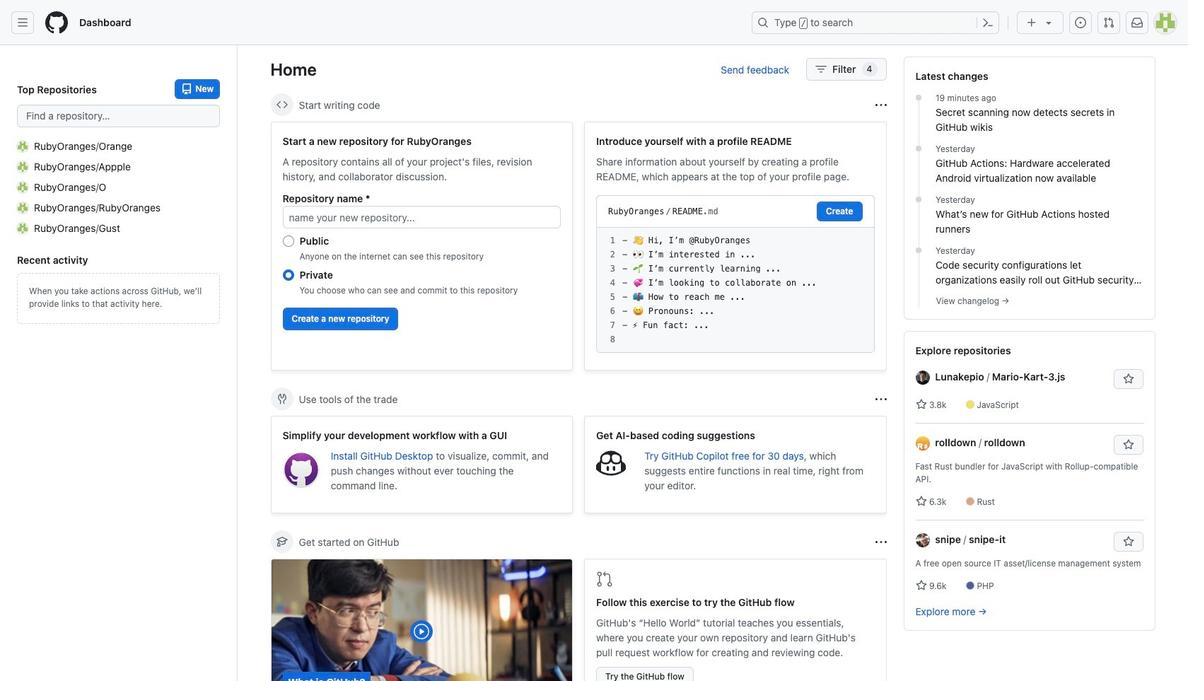 Task type: locate. For each thing, give the bounding box(es) containing it.
None submit
[[817, 202, 863, 221]]

git pull request image
[[1104, 17, 1115, 28], [596, 571, 613, 588]]

2 star this repository image from the top
[[1123, 536, 1135, 548]]

why am i seeing this? image
[[876, 99, 887, 111], [876, 394, 887, 405]]

@rolldown profile image
[[916, 437, 930, 451]]

1 vertical spatial star image
[[916, 496, 927, 507]]

0 vertical spatial star image
[[916, 399, 927, 410]]

play image
[[413, 623, 430, 640]]

git pull request image inside 'try the github flow' element
[[596, 571, 613, 588]]

star image for @snipe profile icon
[[916, 580, 927, 592]]

star image up @snipe profile icon
[[916, 496, 927, 507]]

2 dot fill image from the top
[[913, 143, 925, 154]]

star this repository image for the @rolldown profile icon
[[1123, 439, 1135, 451]]

github desktop image
[[283, 451, 320, 488]]

2 why am i seeing this? image from the top
[[876, 394, 887, 405]]

2 star image from the top
[[916, 496, 927, 507]]

@snipe profile image
[[916, 534, 930, 548]]

star image
[[916, 399, 927, 410], [916, 496, 927, 507], [916, 580, 927, 592]]

0 vertical spatial git pull request image
[[1104, 17, 1115, 28]]

start a new repository element
[[271, 122, 573, 371]]

0 vertical spatial dot fill image
[[913, 92, 925, 103]]

2 vertical spatial star image
[[916, 580, 927, 592]]

0 vertical spatial why am i seeing this? image
[[876, 99, 887, 111]]

try the github flow element
[[584, 559, 887, 681]]

introduce yourself with a profile readme element
[[584, 122, 887, 371]]

0 vertical spatial star this repository image
[[1123, 439, 1135, 451]]

mortar board image
[[276, 536, 288, 548]]

rubyoranges image
[[17, 202, 28, 213]]

star this repository image
[[1123, 374, 1135, 385]]

1 vertical spatial dot fill image
[[913, 143, 925, 154]]

gust image
[[17, 223, 28, 234]]

what is github? element
[[271, 559, 573, 681]]

star image down @lunakepio profile icon
[[916, 399, 927, 410]]

none submit inside 'introduce yourself with a profile readme' element
[[817, 202, 863, 221]]

star image down @snipe profile icon
[[916, 580, 927, 592]]

3 dot fill image from the top
[[913, 194, 925, 205]]

None radio
[[283, 236, 294, 247], [283, 270, 294, 281], [283, 236, 294, 247], [283, 270, 294, 281]]

Top Repositories search field
[[17, 105, 220, 127]]

1 horizontal spatial git pull request image
[[1104, 17, 1115, 28]]

2 vertical spatial dot fill image
[[913, 194, 925, 205]]

1 star image from the top
[[916, 399, 927, 410]]

star this repository image
[[1123, 439, 1135, 451], [1123, 536, 1135, 548]]

1 dot fill image from the top
[[913, 92, 925, 103]]

3 star image from the top
[[916, 580, 927, 592]]

1 vertical spatial star this repository image
[[1123, 536, 1135, 548]]

star this repository image for @snipe profile icon
[[1123, 536, 1135, 548]]

get ai-based coding suggestions element
[[584, 416, 887, 514]]

1 why am i seeing this? image from the top
[[876, 99, 887, 111]]

explore repositories navigation
[[904, 331, 1156, 631]]

1 vertical spatial git pull request image
[[596, 571, 613, 588]]

issue opened image
[[1075, 17, 1087, 28]]

why am i seeing this? image for 'introduce yourself with a profile readme' element
[[876, 99, 887, 111]]

0 horizontal spatial git pull request image
[[596, 571, 613, 588]]

1 star this repository image from the top
[[1123, 439, 1135, 451]]

dot fill image
[[913, 92, 925, 103], [913, 143, 925, 154], [913, 194, 925, 205]]

1 vertical spatial why am i seeing this? image
[[876, 394, 887, 405]]

code image
[[276, 99, 288, 110]]



Task type: vqa. For each thing, say whether or not it's contained in the screenshot.
play "icon"
yes



Task type: describe. For each thing, give the bounding box(es) containing it.
@lunakepio profile image
[[916, 371, 930, 385]]

Find a repository… text field
[[17, 105, 220, 127]]

explore element
[[904, 57, 1156, 681]]

what is github? image
[[271, 560, 572, 681]]

notifications image
[[1132, 17, 1143, 28]]

orange image
[[17, 140, 28, 152]]

appple image
[[17, 161, 28, 172]]

filter image
[[816, 64, 827, 75]]

why am i seeing this? image
[[876, 537, 887, 548]]

star image for the @rolldown profile icon
[[916, 496, 927, 507]]

command palette image
[[983, 17, 994, 28]]

triangle down image
[[1044, 17, 1055, 28]]

homepage image
[[45, 11, 68, 34]]

simplify your development workflow with a gui element
[[271, 416, 573, 514]]

name your new repository... text field
[[283, 206, 561, 229]]

why am i seeing this? image for "get ai-based coding suggestions" 'element'
[[876, 394, 887, 405]]

plus image
[[1027, 17, 1038, 28]]

dot fill image
[[913, 245, 925, 256]]

tools image
[[276, 393, 288, 405]]

o image
[[17, 181, 28, 193]]



